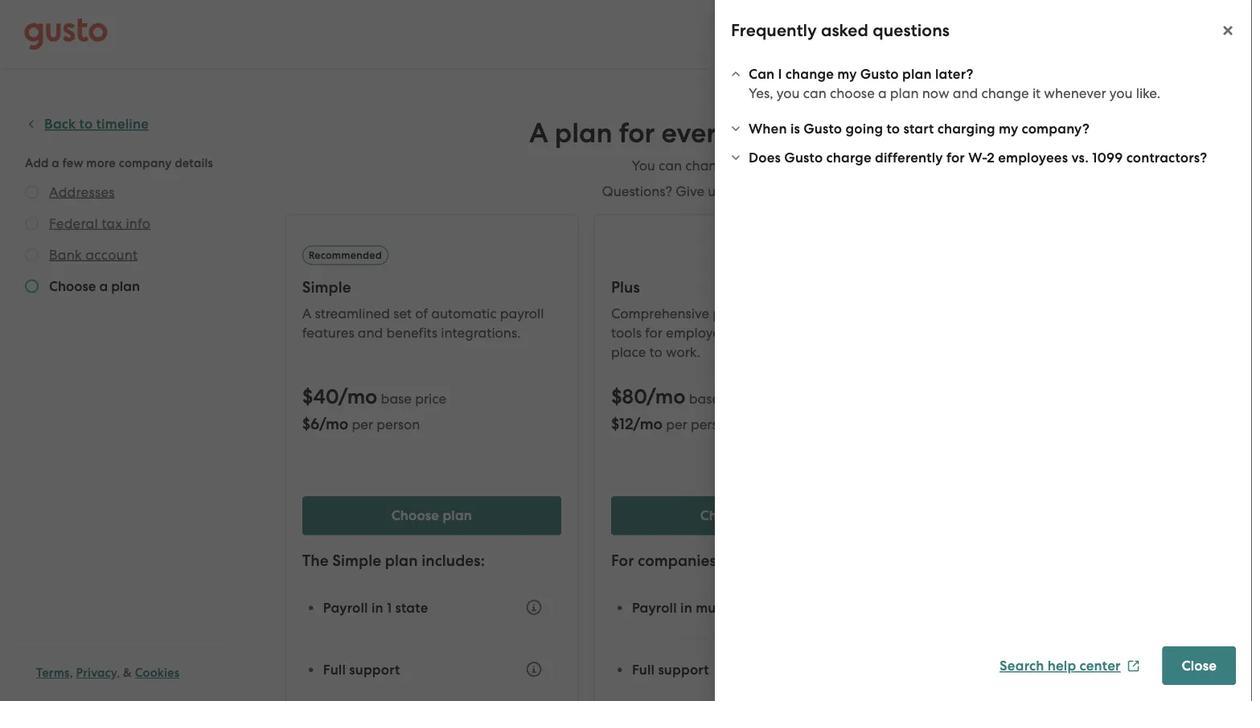 Task type: describe. For each thing, give the bounding box(es) containing it.
comprehensive payroll, benefits, and hr tools for employers building a great place to work.
[[611, 305, 869, 360]]

does
[[749, 149, 781, 166]]

a plan for every modern business you can change plans at any time.
[[529, 117, 952, 174]]

it
[[1032, 85, 1041, 101]]

going
[[846, 120, 883, 137]]

plus
[[611, 278, 640, 297]]

cookies button
[[135, 663, 180, 683]]

asked
[[821, 21, 869, 41]]

change for business
[[685, 158, 733, 174]]

1 , from the left
[[70, 666, 73, 680]]

payroll,
[[713, 305, 760, 321]]

hr
[[850, 305, 869, 321]]

2 you from the left
[[1110, 85, 1133, 101]]

$ 80 /mo base price $ 12 /mo per person
[[611, 384, 755, 433]]

contractors?
[[1126, 149, 1207, 166]]

companies
[[638, 552, 716, 570]]

for companies that need:
[[611, 552, 795, 570]]

plan up the includes:
[[443, 507, 472, 524]]

comprehensive
[[611, 305, 709, 321]]

any
[[791, 158, 815, 174]]

40
[[313, 384, 338, 409]]

yes, you can choose a plan now and change it whenever you like.
[[749, 85, 1161, 101]]

/mo down the work.
[[647, 384, 686, 409]]

whenever
[[1044, 85, 1106, 101]]

multiple
[[696, 599, 749, 616]]

terms
[[36, 666, 70, 680]]

choose for 40
[[391, 507, 439, 524]]

can
[[749, 66, 775, 82]]

payroll for payroll in multiple states
[[632, 599, 677, 616]]

a for plan
[[529, 117, 548, 150]]

now
[[922, 85, 949, 101]]

payroll in 1 state
[[323, 599, 428, 616]]

and inside comprehensive payroll, benefits, and hr tools for employers building a great place to work.
[[822, 305, 847, 321]]

2
[[987, 149, 995, 166]]

business
[[845, 117, 952, 150]]

3 support from the left
[[1012, 661, 1063, 678]]

to inside comprehensive payroll, benefits, and hr tools for employers building a great place to work.
[[649, 344, 663, 360]]

6
[[310, 415, 319, 433]]

to inside frequently asked questions dialog
[[887, 120, 900, 137]]

call
[[737, 183, 759, 199]]

a for streamlined
[[302, 305, 311, 321]]

modern
[[738, 117, 838, 150]]

time.
[[818, 158, 850, 174]]

price for 40
[[415, 390, 446, 407]]

/mo down features
[[338, 384, 377, 409]]

a inside dialog
[[878, 85, 887, 101]]

streamlined
[[315, 305, 390, 321]]

privacy link
[[76, 666, 117, 680]]

per for 80
[[666, 416, 687, 432]]

can inside a plan for every modern business you can change plans at any time.
[[659, 158, 682, 174]]

differently
[[875, 149, 943, 166]]

1 vertical spatial a
[[725, 183, 734, 199]]

frequently
[[731, 21, 817, 41]]

when is gusto going to start charging my company?
[[749, 120, 1090, 137]]

payroll
[[500, 305, 544, 321]]

frequently asked questions dialog
[[715, 0, 1252, 701]]

2 full support from the left
[[632, 661, 709, 678]]

a inside comprehensive payroll, benefits, and hr tools for employers building a great place to work.
[[790, 324, 798, 341]]

i
[[778, 66, 782, 82]]

building
[[734, 324, 786, 341]]

frequently asked questions
[[731, 21, 950, 41]]

place
[[611, 344, 646, 360]]

is
[[790, 120, 800, 137]]

terms link
[[36, 666, 70, 680]]

in for multiple
[[680, 599, 692, 616]]

2 full from the left
[[632, 661, 655, 678]]

per for 40
[[352, 416, 373, 432]]

terms , privacy , & cookies
[[36, 666, 180, 680]]

at inside a plan for every modern business you can change plans at any time.
[[774, 158, 788, 174]]

choose plan for 80
[[700, 507, 781, 524]]

charge
[[826, 149, 872, 166]]

does gusto charge differently for w-2 employees vs. 1099 contractors?
[[749, 149, 1207, 166]]

and for plan
[[953, 85, 978, 101]]

of
[[415, 305, 428, 321]]

1099
[[1092, 149, 1123, 166]]

12
[[619, 415, 633, 433]]

for inside a plan for every modern business you can change plans at any time.
[[619, 117, 655, 150]]

help
[[1048, 658, 1076, 674]]

close
[[1182, 657, 1217, 674]]

when
[[749, 120, 787, 137]]

can i change my gusto plan later?
[[749, 66, 973, 82]]

questions? give us a call at
[[602, 183, 776, 199]]

choose plan for 40
[[391, 507, 472, 524]]

1 you from the left
[[777, 85, 800, 101]]

tools
[[611, 324, 642, 341]]

start
[[903, 120, 934, 137]]

/mo down 40 at bottom left
[[319, 415, 348, 433]]

dedicated support + csm
[[941, 661, 1108, 678]]

integrations.
[[441, 324, 521, 341]]



Task type: vqa. For each thing, say whether or not it's contained in the screenshot.
the bottommost ADD
no



Task type: locate. For each thing, give the bounding box(es) containing it.
and
[[953, 85, 978, 101], [822, 305, 847, 321], [358, 324, 383, 341]]

plan
[[902, 66, 932, 82], [890, 85, 919, 101], [555, 117, 612, 150], [443, 507, 472, 524], [752, 507, 781, 524], [385, 552, 418, 570]]

0 horizontal spatial and
[[358, 324, 383, 341]]

1 horizontal spatial full
[[632, 661, 655, 678]]

0 vertical spatial gusto
[[860, 66, 899, 82]]

base for 80
[[689, 390, 720, 407]]

includes:
[[422, 552, 485, 570]]

choose plan
[[391, 507, 472, 524], [700, 507, 781, 524]]

in
[[371, 599, 383, 616], [680, 599, 692, 616]]

1 horizontal spatial you
[[1110, 85, 1133, 101]]

1 vertical spatial at
[[763, 183, 776, 199]]

gusto down is
[[784, 149, 823, 166]]

for left w-
[[946, 149, 965, 166]]

payroll left the 1
[[323, 599, 368, 616]]

/mo down "80"
[[633, 415, 663, 433]]

per right 12
[[666, 416, 687, 432]]

choose for 80
[[700, 507, 748, 524]]

1 horizontal spatial base
[[689, 390, 720, 407]]

and inside a streamlined set of automatic payroll features and benefits integrations.
[[358, 324, 383, 341]]

choose
[[391, 507, 439, 524], [700, 507, 748, 524]]

payroll
[[323, 599, 368, 616], [632, 599, 677, 616]]

simple right the the on the left bottom
[[332, 552, 381, 570]]

choose plan button
[[302, 497, 561, 535], [611, 497, 870, 535]]

1
[[387, 599, 392, 616]]

to left the start
[[887, 120, 900, 137]]

choose
[[830, 85, 875, 101]]

1 horizontal spatial change
[[786, 66, 834, 82]]

1 per from the left
[[352, 416, 373, 432]]

change left it at top
[[981, 85, 1029, 101]]

price
[[415, 390, 446, 407], [723, 390, 755, 407]]

1 horizontal spatial price
[[723, 390, 755, 407]]

1 vertical spatial to
[[649, 344, 663, 360]]

1 horizontal spatial a
[[529, 117, 548, 150]]

1 horizontal spatial person
[[691, 416, 734, 432]]

2 vertical spatial a
[[790, 324, 798, 341]]

can
[[803, 85, 827, 101], [659, 158, 682, 174]]

+
[[1066, 661, 1074, 678]]

0 vertical spatial a
[[529, 117, 548, 150]]

change for plan
[[981, 85, 1029, 101]]

0 vertical spatial change
[[786, 66, 834, 82]]

close button
[[1163, 647, 1236, 685]]

person inside $ 80 /mo base price $ 12 /mo per person
[[691, 416, 734, 432]]

features
[[302, 324, 354, 341]]

set
[[393, 305, 412, 321]]

2 horizontal spatial and
[[953, 85, 978, 101]]

search help center
[[1000, 658, 1121, 674]]

$
[[302, 384, 313, 409], [611, 384, 622, 409], [302, 415, 310, 433], [611, 415, 619, 433]]

0 horizontal spatial full support
[[323, 661, 400, 678]]

change right "i" at the right top of the page
[[786, 66, 834, 82]]

2 horizontal spatial change
[[981, 85, 1029, 101]]

for inside frequently asked questions dialog
[[946, 149, 965, 166]]

at left any
[[774, 158, 788, 174]]

a down can i change my gusto plan later?
[[878, 85, 887, 101]]

0 horizontal spatial a
[[725, 183, 734, 199]]

0 horizontal spatial choose
[[391, 507, 439, 524]]

1 horizontal spatial support
[[658, 661, 709, 678]]

a down benefits,
[[790, 324, 798, 341]]

1 horizontal spatial can
[[803, 85, 827, 101]]

great
[[802, 324, 836, 341]]

2 choose plan from the left
[[700, 507, 781, 524]]

choose up that
[[700, 507, 748, 524]]

person for 80
[[691, 416, 734, 432]]

0 horizontal spatial in
[[371, 599, 383, 616]]

for up you
[[619, 117, 655, 150]]

at right call
[[763, 183, 776, 199]]

choose plan up that
[[700, 507, 781, 524]]

for inside comprehensive payroll, benefits, and hr tools for employers building a great place to work.
[[645, 324, 663, 341]]

full support down the payroll in 1 state
[[323, 661, 400, 678]]

2 , from the left
[[117, 666, 120, 680]]

1 horizontal spatial and
[[822, 305, 847, 321]]

benefits,
[[764, 305, 818, 321]]

later?
[[935, 66, 973, 82]]

1 horizontal spatial per
[[666, 416, 687, 432]]

2 per from the left
[[666, 416, 687, 432]]

2 choose plan button from the left
[[611, 497, 870, 535]]

for
[[611, 552, 634, 570]]

charging
[[937, 120, 995, 137]]

you
[[632, 158, 655, 174]]

per inside "$ 40 /mo base price $ 6 /mo per person"
[[352, 416, 373, 432]]

price inside "$ 40 /mo base price $ 6 /mo per person"
[[415, 390, 446, 407]]

a inside a plan for every modern business you can change plans at any time.
[[529, 117, 548, 150]]

the simple plan includes:
[[302, 552, 485, 570]]

1 in from the left
[[371, 599, 383, 616]]

for
[[619, 117, 655, 150], [946, 149, 965, 166], [645, 324, 663, 341]]

0 horizontal spatial to
[[649, 344, 663, 360]]

0 horizontal spatial choose plan
[[391, 507, 472, 524]]

1 choose plan button from the left
[[302, 497, 561, 535]]

1 choose from the left
[[391, 507, 439, 524]]

choose up the simple plan includes:
[[391, 507, 439, 524]]

1 horizontal spatial payroll
[[632, 599, 677, 616]]

choose plan button for 40
[[302, 497, 561, 535]]

that
[[720, 552, 751, 570]]

and inside frequently asked questions dialog
[[953, 85, 978, 101]]

to left the work.
[[649, 344, 663, 360]]

1 horizontal spatial my
[[999, 120, 1018, 137]]

company?
[[1022, 120, 1090, 137]]

base down benefits
[[381, 390, 412, 407]]

questions
[[873, 21, 950, 41]]

2 in from the left
[[680, 599, 692, 616]]

change up us
[[685, 158, 733, 174]]

csm
[[1078, 661, 1108, 678]]

can left choose
[[803, 85, 827, 101]]

1 vertical spatial and
[[822, 305, 847, 321]]

automatic
[[431, 305, 497, 321]]

1 horizontal spatial full support
[[632, 661, 709, 678]]

a inside a streamlined set of automatic payroll features and benefits integrations.
[[302, 305, 311, 321]]

can inside frequently asked questions dialog
[[803, 85, 827, 101]]

0 vertical spatial simple
[[302, 278, 351, 297]]

1 horizontal spatial ,
[[117, 666, 120, 680]]

base inside $ 80 /mo base price $ 12 /mo per person
[[689, 390, 720, 407]]

gusto right is
[[804, 120, 842, 137]]

2 support from the left
[[658, 661, 709, 678]]

home image
[[24, 18, 108, 50]]

0 horizontal spatial base
[[381, 390, 412, 407]]

2 vertical spatial gusto
[[784, 149, 823, 166]]

plan up now
[[902, 66, 932, 82]]

0 vertical spatial a
[[878, 85, 887, 101]]

0 horizontal spatial change
[[685, 158, 733, 174]]

0 vertical spatial can
[[803, 85, 827, 101]]

1 vertical spatial my
[[999, 120, 1018, 137]]

and up great
[[822, 305, 847, 321]]

$ 40 /mo base price $ 6 /mo per person
[[302, 384, 446, 433]]

and for payroll
[[358, 324, 383, 341]]

payroll for payroll in 1 state
[[323, 599, 368, 616]]

change inside a plan for every modern business you can change plans at any time.
[[685, 158, 733, 174]]

1 vertical spatial can
[[659, 158, 682, 174]]

1 horizontal spatial a
[[790, 324, 798, 341]]

simple
[[302, 278, 351, 297], [332, 552, 381, 570]]

80
[[622, 384, 647, 409]]

0 horizontal spatial you
[[777, 85, 800, 101]]

search help center link
[[1000, 658, 1140, 674]]

0 horizontal spatial per
[[352, 416, 373, 432]]

0 vertical spatial to
[[887, 120, 900, 137]]

my up employees
[[999, 120, 1018, 137]]

1 horizontal spatial choose plan button
[[611, 497, 870, 535]]

1 horizontal spatial to
[[887, 120, 900, 137]]

1 horizontal spatial in
[[680, 599, 692, 616]]

for down comprehensive
[[645, 324, 663, 341]]

0 vertical spatial at
[[774, 158, 788, 174]]

1 vertical spatial change
[[981, 85, 1029, 101]]

0 horizontal spatial price
[[415, 390, 446, 407]]

base inside "$ 40 /mo base price $ 6 /mo per person"
[[381, 390, 412, 407]]

questions?
[[602, 183, 672, 199]]

, left privacy
[[70, 666, 73, 680]]

choose plan button for 80
[[611, 497, 870, 535]]

person for 40
[[377, 416, 420, 432]]

2 price from the left
[[723, 390, 755, 407]]

plan inside a plan for every modern business you can change plans at any time.
[[555, 117, 612, 150]]

cookies
[[135, 666, 180, 680]]

0 horizontal spatial payroll
[[323, 599, 368, 616]]

1 price from the left
[[415, 390, 446, 407]]

recommended
[[309, 249, 382, 261]]

1 base from the left
[[381, 390, 412, 407]]

0 vertical spatial and
[[953, 85, 978, 101]]

a streamlined set of automatic payroll features and benefits integrations.
[[302, 305, 544, 341]]

base
[[381, 390, 412, 407], [689, 390, 720, 407]]

employees
[[998, 149, 1068, 166]]

2 vertical spatial and
[[358, 324, 383, 341]]

per
[[352, 416, 373, 432], [666, 416, 687, 432]]

0 horizontal spatial full
[[323, 661, 346, 678]]

work.
[[666, 344, 700, 360]]

support
[[349, 661, 400, 678], [658, 661, 709, 678], [1012, 661, 1063, 678]]

choose plan button up the includes:
[[302, 497, 561, 535]]

2 horizontal spatial support
[[1012, 661, 1063, 678]]

1 vertical spatial a
[[302, 305, 311, 321]]

employers
[[666, 324, 731, 341]]

0 horizontal spatial ,
[[70, 666, 73, 680]]

plan up need:
[[752, 507, 781, 524]]

choose plan button up that
[[611, 497, 870, 535]]

price down comprehensive payroll, benefits, and hr tools for employers building a great place to work.
[[723, 390, 755, 407]]

2 base from the left
[[689, 390, 720, 407]]

per inside $ 80 /mo base price $ 12 /mo per person
[[666, 416, 687, 432]]

every
[[661, 117, 732, 150]]

can right you
[[659, 158, 682, 174]]

0 horizontal spatial a
[[302, 305, 311, 321]]

price inside $ 80 /mo base price $ 12 /mo per person
[[723, 390, 755, 407]]

search
[[1000, 658, 1044, 674]]

a
[[878, 85, 887, 101], [725, 183, 734, 199], [790, 324, 798, 341]]

give
[[676, 183, 705, 199]]

full support down payroll in multiple states
[[632, 661, 709, 678]]

0 horizontal spatial person
[[377, 416, 420, 432]]

to
[[887, 120, 900, 137], [649, 344, 663, 360]]

plan up questions?
[[555, 117, 612, 150]]

and down streamlined
[[358, 324, 383, 341]]

need:
[[754, 552, 795, 570]]

1 horizontal spatial choose plan
[[700, 507, 781, 524]]

gusto up choose
[[860, 66, 899, 82]]

0 horizontal spatial my
[[837, 66, 857, 82]]

states
[[753, 599, 792, 616]]

, left &
[[117, 666, 120, 680]]

you left "like."
[[1110, 85, 1133, 101]]

us
[[708, 183, 722, 199]]

account menu element
[[942, 0, 1228, 68]]

payroll down the companies
[[632, 599, 677, 616]]

w-
[[968, 149, 987, 166]]

dedicated
[[941, 661, 1008, 678]]

1 support from the left
[[349, 661, 400, 678]]

2 person from the left
[[691, 416, 734, 432]]

you down "i" at the right top of the page
[[777, 85, 800, 101]]

change
[[786, 66, 834, 82], [981, 85, 1029, 101], [685, 158, 733, 174]]

1 horizontal spatial choose
[[700, 507, 748, 524]]

0 horizontal spatial choose plan button
[[302, 497, 561, 535]]

0 horizontal spatial support
[[349, 661, 400, 678]]

1 vertical spatial simple
[[332, 552, 381, 570]]

1 full support from the left
[[323, 661, 400, 678]]

plan up state
[[385, 552, 418, 570]]

2 horizontal spatial a
[[878, 85, 887, 101]]

plan left now
[[890, 85, 919, 101]]

person inside "$ 40 /mo base price $ 6 /mo per person"
[[377, 416, 420, 432]]

privacy
[[76, 666, 117, 680]]

and down later?
[[953, 85, 978, 101]]

yes,
[[749, 85, 773, 101]]

1 full from the left
[[323, 661, 346, 678]]

gusto
[[860, 66, 899, 82], [804, 120, 842, 137], [784, 149, 823, 166]]

1 payroll from the left
[[323, 599, 368, 616]]

a right us
[[725, 183, 734, 199]]

state
[[395, 599, 428, 616]]

2 payroll from the left
[[632, 599, 677, 616]]

you
[[777, 85, 800, 101], [1110, 85, 1133, 101]]

1 vertical spatial gusto
[[804, 120, 842, 137]]

my up choose
[[837, 66, 857, 82]]

in for 1
[[371, 599, 383, 616]]

per right 6
[[352, 416, 373, 432]]

payroll in multiple states
[[632, 599, 792, 616]]

price for 80
[[723, 390, 755, 407]]

the
[[302, 552, 329, 570]]

simple up streamlined
[[302, 278, 351, 297]]

2 vertical spatial change
[[685, 158, 733, 174]]

0 horizontal spatial can
[[659, 158, 682, 174]]

1 choose plan from the left
[[391, 507, 472, 524]]

base down the work.
[[689, 390, 720, 407]]

price down benefits
[[415, 390, 446, 407]]

benefits
[[386, 324, 438, 341]]

choose plan up the includes:
[[391, 507, 472, 524]]

plans
[[736, 158, 771, 174]]

full support
[[323, 661, 400, 678], [632, 661, 709, 678]]

vs.
[[1072, 149, 1089, 166]]

2 choose from the left
[[700, 507, 748, 524]]

a
[[529, 117, 548, 150], [302, 305, 311, 321]]

in left multiple
[[680, 599, 692, 616]]

in left the 1
[[371, 599, 383, 616]]

1 person from the left
[[377, 416, 420, 432]]

0 vertical spatial my
[[837, 66, 857, 82]]

list
[[925, 577, 1179, 639]]

person
[[377, 416, 420, 432], [691, 416, 734, 432]]

base for 40
[[381, 390, 412, 407]]



